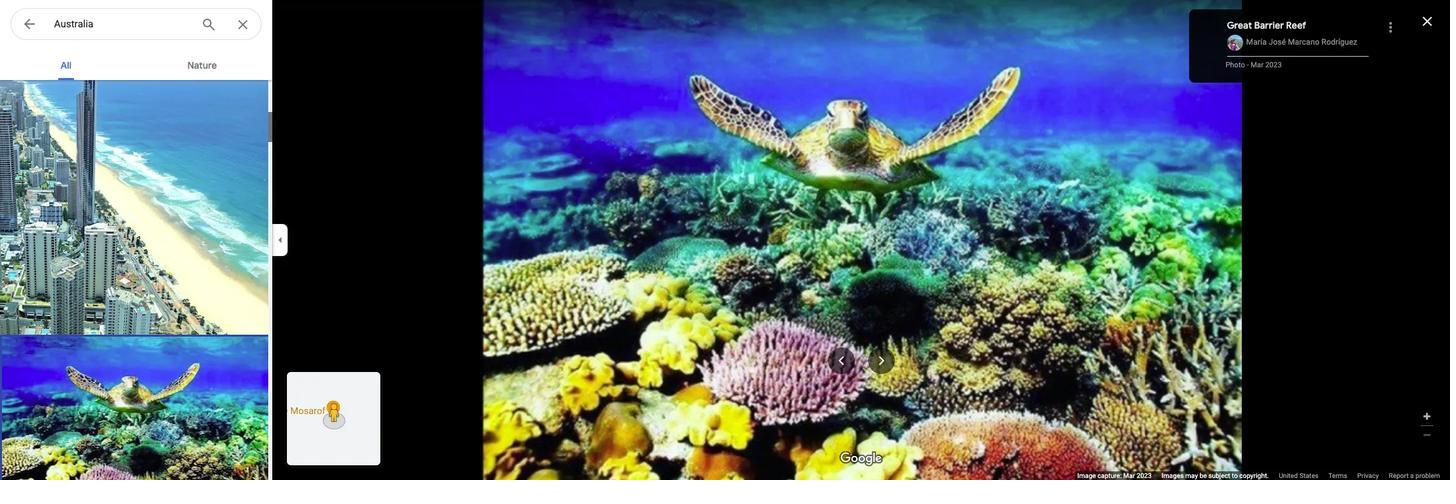 Task type: describe. For each thing, give the bounding box(es) containing it.
nature
[[187, 59, 217, 71]]

-
[[1247, 61, 1249, 69]]

privacy button
[[1357, 472, 1379, 480]]

report
[[1389, 472, 1409, 480]]

marcano
[[1288, 37, 1319, 47]]

problem
[[1415, 472, 1440, 480]]

maría josé marcano rodríguez
[[1246, 37, 1357, 47]]

tab list inside google maps element
[[0, 48, 272, 80]]

 button
[[11, 8, 48, 43]]

united
[[1279, 472, 1298, 480]]

reef
[[1286, 19, 1306, 31]]

maría
[[1246, 37, 1267, 47]]

interactive map image
[[287, 372, 380, 466]]

images may be subject to copyright.
[[1162, 472, 1269, 480]]

report a problem
[[1389, 472, 1440, 480]]

terms
[[1328, 472, 1347, 480]]

mar for capture:
[[1123, 472, 1135, 480]]

a
[[1410, 472, 1414, 480]]

photos of australia main content
[[0, 0, 272, 480]]

collapse side panel image
[[273, 233, 288, 248]]

rodríguez
[[1321, 37, 1357, 47]]

2023 for image capture: mar 2023
[[1137, 472, 1152, 480]]

nature button
[[177, 48, 228, 80]]

great barrier reef
[[1227, 19, 1306, 31]]

united states button
[[1279, 472, 1318, 480]]

to
[[1232, 472, 1238, 480]]

all button
[[45, 48, 87, 80]]

privacy
[[1357, 472, 1379, 480]]



Task type: locate. For each thing, give the bounding box(es) containing it.
maría josé marcano rodríguez link
[[1246, 37, 1357, 47]]

2023 for photo - mar 2023
[[1265, 61, 1282, 69]]

2023
[[1265, 61, 1282, 69], [1137, 472, 1152, 480]]

footer containing image capture: mar 2023
[[1077, 472, 1450, 480]]

footer
[[1077, 472, 1450, 480]]

2023 inside footer
[[1137, 472, 1152, 480]]

all
[[61, 59, 71, 71]]

tab list containing all
[[0, 48, 272, 80]]

photo 2 image
[[0, 0, 271, 335]]

mar
[[1251, 61, 1263, 69], [1123, 472, 1135, 480]]

1 horizontal spatial mar
[[1251, 61, 1263, 69]]

2023 left images
[[1137, 472, 1152, 480]]

0 horizontal spatial mar
[[1123, 472, 1135, 480]]

2023 down josé
[[1265, 61, 1282, 69]]

terms button
[[1328, 472, 1347, 480]]

images
[[1162, 472, 1184, 480]]

report a problem link
[[1389, 472, 1440, 480]]

none field inside the australia field
[[54, 16, 190, 32]]

Australia field
[[11, 8, 262, 41]]

mar for -
[[1251, 61, 1263, 69]]

 search field
[[11, 8, 262, 43]]

mar right -
[[1251, 61, 1263, 69]]

capture:
[[1098, 472, 1122, 480]]

united states
[[1279, 472, 1318, 480]]

0 horizontal spatial 2023
[[1137, 472, 1152, 480]]

image capture: mar 2023
[[1077, 472, 1152, 480]]

photo - mar 2023
[[1226, 61, 1282, 69]]

copyright.
[[1239, 472, 1269, 480]]

0 vertical spatial mar
[[1251, 61, 1263, 69]]

zoom in image
[[1422, 412, 1432, 422]]

tab list
[[0, 48, 272, 80]]

great
[[1227, 19, 1252, 31]]

None field
[[54, 16, 190, 32]]

1 vertical spatial 2023
[[1137, 472, 1152, 480]]

photo
[[1226, 61, 1245, 69]]

1 vertical spatial mar
[[1123, 472, 1135, 480]]

may
[[1185, 472, 1198, 480]]

1 horizontal spatial 2023
[[1265, 61, 1282, 69]]

image
[[1077, 472, 1096, 480]]

mar right capture:
[[1123, 472, 1135, 480]]

states
[[1300, 472, 1318, 480]]

google maps element
[[0, 0, 1450, 480]]


[[21, 15, 37, 33]]

mar inside footer
[[1123, 472, 1135, 480]]

0 vertical spatial 2023
[[1265, 61, 1282, 69]]

barrier
[[1254, 19, 1284, 31]]

be
[[1200, 472, 1207, 480]]

subject
[[1208, 472, 1230, 480]]

view maría josé marcano rodríguez's profile image
[[1227, 35, 1243, 51]]

footer inside google maps element
[[1077, 472, 1450, 480]]

josé
[[1269, 37, 1286, 47]]

zoom out image
[[1422, 430, 1432, 440]]



Task type: vqa. For each thing, say whether or not it's contained in the screenshot.
the leftmost Mar
yes



